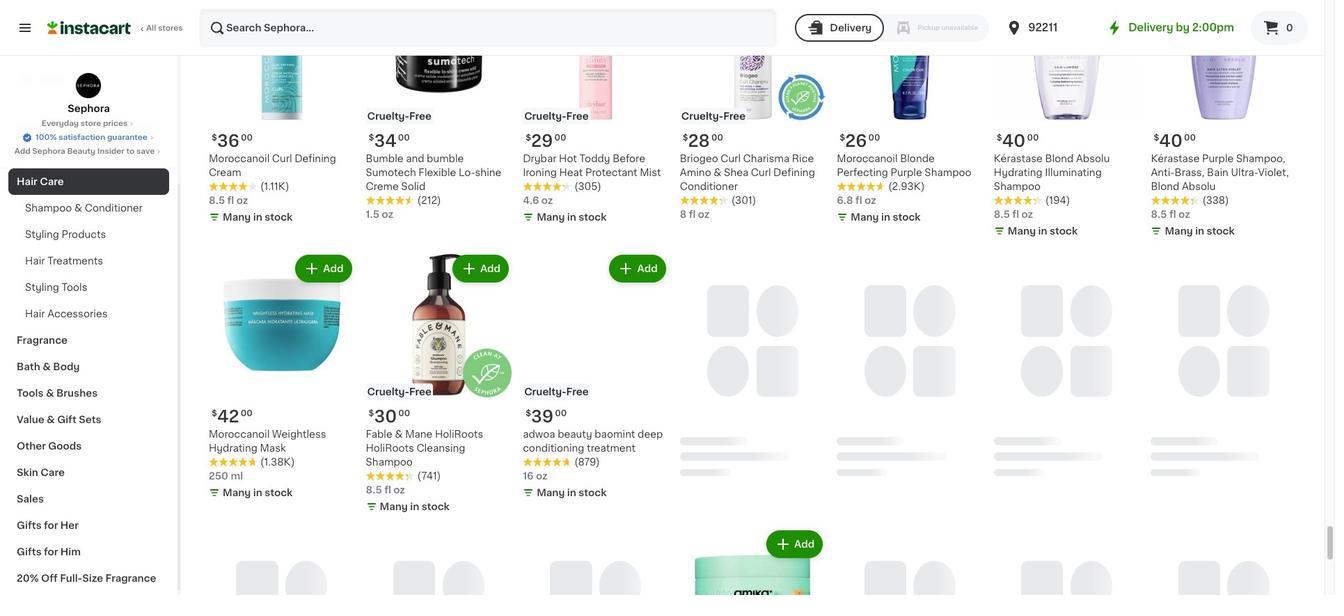 Task type: vqa. For each thing, say whether or not it's contained in the screenshot.
the bottommost the Care
no



Task type: describe. For each thing, give the bounding box(es) containing it.
6.8
[[837, 195, 854, 205]]

styling for styling products
[[25, 230, 59, 240]]

sales link
[[8, 486, 169, 513]]

1 horizontal spatial tools
[[62, 283, 87, 293]]

oz right the 1.5
[[382, 209, 394, 219]]

4.6
[[523, 195, 539, 205]]

fl for kérastase purple shampoo, anti-brass, bain ultra-violet, blond absolu
[[1170, 209, 1177, 219]]

many for (2.93k)
[[851, 212, 879, 222]]

save
[[136, 148, 155, 155]]

0 horizontal spatial beauty
[[67, 148, 96, 155]]

29
[[531, 133, 553, 149]]

00 for defining
[[241, 133, 253, 142]]

34
[[374, 133, 397, 149]]

moroccanoil blonde perfecting purple shampoo
[[837, 154, 972, 177]]

before
[[613, 154, 646, 163]]

$ for kérastase blond absolu hydrating illuminating shampoo
[[997, 133, 1003, 142]]

beauty
[[558, 430, 592, 440]]

makeup
[[17, 150, 57, 160]]

for for her
[[44, 521, 58, 531]]

many in stock for (879)
[[537, 488, 607, 498]]

(741)
[[418, 472, 441, 481]]

$ 42 00
[[212, 409, 253, 425]]

00 for hydrating
[[241, 410, 253, 418]]

shampoo inside kérastase blond absolu hydrating illuminating shampoo
[[994, 182, 1041, 191]]

fl for moroccanoil blonde perfecting purple shampoo
[[856, 195, 863, 205]]

and
[[406, 154, 425, 163]]

delivery for delivery
[[830, 23, 872, 33]]

cruelty- up $ 39 00
[[525, 387, 567, 397]]

insider
[[97, 148, 125, 155]]

20% off full-size fragrance link
[[8, 566, 169, 592]]

holiday party ready beauty link
[[8, 116, 169, 142]]

fl for moroccanoil curl defining cream
[[227, 195, 234, 205]]

6.8 fl oz
[[837, 195, 877, 205]]

cruelty-free for 29
[[525, 111, 589, 121]]

protectant
[[586, 168, 638, 177]]

kérastase blond absolu hydrating illuminating shampoo
[[994, 154, 1110, 191]]

many in stock for (1.38k)
[[223, 488, 293, 498]]

$ 29 00
[[526, 133, 566, 149]]

value & gift sets link
[[8, 407, 169, 433]]

amino
[[680, 168, 712, 177]]

hair accessories
[[25, 309, 108, 319]]

shampoo inside 'fable & mane holiroots holiroots cleansing shampoo'
[[366, 458, 413, 467]]

moroccanoil for 26
[[837, 154, 898, 163]]

heat
[[560, 168, 583, 177]]

purple inside moroccanoil blonde perfecting purple shampoo
[[891, 168, 923, 177]]

(1.38k)
[[260, 458, 295, 467]]

delivery for delivery by 2:00pm
[[1129, 22, 1174, 33]]

sephora link
[[68, 72, 110, 116]]

92211 button
[[1006, 8, 1090, 47]]

hair for hair treatments
[[25, 256, 45, 266]]

ready
[[87, 124, 120, 134]]

oz for briogeo curl charisma rice amino & shea curl defining conditioner
[[698, 209, 710, 219]]

violet,
[[1259, 168, 1290, 177]]

free for 34
[[409, 111, 432, 121]]

fl for kérastase blond absolu hydrating illuminating shampoo
[[1013, 209, 1020, 219]]

& for fable & mane holiroots holiroots cleansing shampoo
[[395, 430, 403, 440]]

many for (1.11k)
[[223, 212, 251, 222]]

92211
[[1029, 22, 1058, 33]]

in for (338)
[[1196, 226, 1205, 236]]

42
[[217, 409, 239, 425]]

$ 39 00
[[526, 409, 567, 425]]

blond inside kérastase purple shampoo, anti-brass, bain ultra-violet, blond absolu
[[1152, 182, 1180, 191]]

& for tools & brushes
[[46, 389, 54, 398]]

blonde
[[901, 154, 935, 163]]

drybar
[[523, 154, 557, 163]]

prices
[[103, 120, 128, 127]]

8.5 fl oz for kérastase blond absolu hydrating illuminating shampoo
[[994, 209, 1034, 219]]

(879)
[[575, 458, 600, 467]]

delivery button
[[796, 14, 885, 42]]

other goods
[[17, 442, 82, 451]]

fragrance inside fragrance link
[[17, 336, 68, 345]]

shampoo inside moroccanoil blonde perfecting purple shampoo
[[925, 168, 972, 177]]

absolu inside kérastase blond absolu hydrating illuminating shampoo
[[1077, 154, 1110, 163]]

hair for hair care
[[17, 177, 37, 187]]

stock for (879)
[[579, 488, 607, 498]]

40 for kérastase purple shampoo, anti-brass, bain ultra-violet, blond absolu
[[1160, 133, 1183, 149]]

hair treatments link
[[8, 248, 169, 274]]

$ 26 00
[[840, 133, 881, 149]]

all stores
[[146, 24, 183, 32]]

many for (194)
[[1008, 226, 1036, 236]]

8.5 for kérastase blond absolu hydrating illuminating shampoo
[[994, 209, 1011, 219]]

free up $ 39 00
[[567, 387, 589, 397]]

off
[[41, 574, 58, 584]]

conditioner inside briogeo curl charisma rice amino & shea curl defining conditioner
[[680, 182, 738, 191]]

stock for (338)
[[1207, 226, 1235, 236]]

00 for bumble
[[398, 133, 410, 142]]

gifts for her link
[[8, 513, 169, 539]]

sales
[[17, 494, 44, 504]]

stock for (194)
[[1050, 226, 1078, 236]]

add sephora beauty insider to save
[[14, 148, 155, 155]]

products
[[62, 230, 106, 240]]

100% satisfaction guarantee
[[36, 134, 148, 141]]

40 for kérastase blond absolu hydrating illuminating shampoo
[[1003, 133, 1026, 149]]

many in stock for (741)
[[380, 502, 450, 512]]

styling products
[[25, 230, 106, 240]]

oz right 16
[[536, 472, 548, 481]]

hair care
[[17, 177, 64, 187]]

cruelty-free for 34
[[367, 111, 432, 121]]

charisma
[[744, 154, 790, 163]]

all stores link
[[47, 8, 184, 47]]

gifts for him link
[[8, 539, 169, 566]]

add sephora beauty insider to save link
[[14, 146, 163, 157]]

weightless
[[272, 430, 326, 440]]

free for 29
[[567, 111, 589, 121]]

Search field
[[201, 10, 776, 46]]

(212)
[[418, 195, 441, 205]]

gift
[[57, 415, 77, 425]]

oz for kérastase purple shampoo, anti-brass, bain ultra-violet, blond absolu
[[1179, 209, 1191, 219]]

in for (1.38k)
[[253, 488, 262, 498]]

party
[[58, 124, 85, 134]]

stock for (305)
[[579, 212, 607, 222]]

in for (741)
[[410, 502, 419, 512]]

4.6 oz
[[523, 195, 553, 205]]

hair for hair accessories
[[25, 309, 45, 319]]

39
[[531, 409, 554, 425]]

it
[[61, 47, 68, 56]]

0 horizontal spatial tools
[[17, 389, 44, 398]]

8.5 fl oz for moroccanoil curl defining cream
[[209, 195, 248, 205]]

$ for briogeo curl charisma rice amino & shea curl defining conditioner
[[683, 133, 688, 142]]

$ for moroccanoil curl defining cream
[[212, 133, 217, 142]]

8.5 fl oz for fable & mane holiroots holiroots cleansing shampoo
[[366, 486, 405, 495]]

bumble
[[366, 154, 404, 163]]

styling tools
[[25, 283, 87, 293]]

deep
[[638, 430, 663, 440]]

creme
[[366, 182, 399, 191]]

00 for charisma
[[712, 133, 724, 142]]

moroccanoil curl defining cream
[[209, 154, 336, 177]]

in for (305)
[[567, 212, 577, 222]]

product group containing 28
[[680, 0, 826, 221]]

1.5 oz
[[366, 209, 394, 219]]

& inside briogeo curl charisma rice amino & shea curl defining conditioner
[[714, 168, 722, 177]]

toddy
[[580, 154, 611, 163]]

2:00pm
[[1193, 22, 1235, 33]]

many in stock for (338)
[[1165, 226, 1235, 236]]

buy it again link
[[8, 38, 169, 65]]

8.5 for kérastase purple shampoo, anti-brass, bain ultra-violet, blond absolu
[[1152, 209, 1168, 219]]

everyday
[[42, 120, 79, 127]]

stock for (1.38k)
[[265, 488, 293, 498]]

8.5 for moroccanoil curl defining cream
[[209, 195, 225, 205]]

$ 34 00
[[369, 133, 410, 149]]

oz for moroccanoil blonde perfecting purple shampoo
[[865, 195, 877, 205]]

$ 40 00 for kérastase purple shampoo, anti-brass, bain ultra-violet, blond absolu
[[1154, 133, 1196, 149]]

cream
[[209, 168, 241, 177]]

00 for shampoo,
[[1185, 133, 1196, 142]]

by
[[1176, 22, 1190, 33]]

16 oz
[[523, 472, 548, 481]]

8
[[680, 209, 687, 219]]

(194)
[[1046, 195, 1071, 205]]

accessories
[[47, 309, 108, 319]]



Task type: locate. For each thing, give the bounding box(es) containing it.
1 vertical spatial care
[[41, 468, 65, 478]]

2 $ 40 00 from the left
[[1154, 133, 1196, 149]]

stock down (2.93k)
[[893, 212, 921, 222]]

product group containing 42
[[209, 252, 355, 503]]

product group
[[680, 0, 826, 221], [209, 252, 355, 503], [366, 252, 512, 517], [523, 252, 669, 503], [680, 528, 826, 595]]

many in stock down ml
[[223, 488, 293, 498]]

mask
[[260, 444, 286, 454]]

0 horizontal spatial curl
[[272, 154, 292, 163]]

oz right 8
[[698, 209, 710, 219]]

illuminating
[[1046, 168, 1102, 177]]

$ inside $ 39 00
[[526, 410, 531, 418]]

$ inside $ 30 00
[[369, 410, 374, 418]]

shampoo & conditioner
[[25, 203, 143, 213]]

$ inside "$ 34 00"
[[369, 133, 374, 142]]

solid
[[401, 182, 426, 191]]

everyday store prices
[[42, 120, 128, 127]]

product group containing 39
[[523, 252, 669, 503]]

00 right 29
[[555, 133, 566, 142]]

$ for kérastase purple shampoo, anti-brass, bain ultra-violet, blond absolu
[[1154, 133, 1160, 142]]

1 for from the top
[[44, 521, 58, 531]]

00 right the 34
[[398, 133, 410, 142]]

holiroots down fable at the left bottom of the page
[[366, 444, 414, 454]]

tools up value
[[17, 389, 44, 398]]

0 horizontal spatial kérastase
[[994, 154, 1043, 163]]

care right skin
[[41, 468, 65, 478]]

many for (741)
[[380, 502, 408, 512]]

moroccanoil inside moroccanoil blonde perfecting purple shampoo
[[837, 154, 898, 163]]

stock for (2.93k)
[[893, 212, 921, 222]]

00 inside $ 42 00
[[241, 410, 253, 418]]

cruelty-free for 28
[[682, 111, 746, 121]]

2 gifts from the top
[[17, 547, 42, 557]]

8.5 fl oz down cream
[[209, 195, 248, 205]]

cruelty- for 34
[[367, 111, 410, 121]]

0 horizontal spatial holiroots
[[366, 444, 414, 454]]

absolu
[[1077, 154, 1110, 163], [1182, 182, 1216, 191]]

$ up perfecting
[[840, 133, 846, 142]]

tools down the treatments
[[62, 283, 87, 293]]

blond down anti-
[[1152, 182, 1180, 191]]

in for (2.93k)
[[882, 212, 891, 222]]

many in stock for (194)
[[1008, 226, 1078, 236]]

sumotech
[[366, 168, 416, 177]]

1 horizontal spatial blond
[[1152, 182, 1180, 191]]

0 horizontal spatial fragrance
[[17, 336, 68, 345]]

0 vertical spatial sephora
[[68, 104, 110, 114]]

1 vertical spatial fragrance
[[106, 574, 156, 584]]

$ inside $ 26 00
[[840, 133, 846, 142]]

2 kérastase from the left
[[1152, 154, 1200, 163]]

defining inside moroccanoil curl defining cream
[[295, 154, 336, 163]]

1 vertical spatial gifts
[[17, 547, 42, 557]]

$ inside $ 29 00
[[526, 133, 531, 142]]

sephora logo image
[[76, 72, 102, 99]]

0 vertical spatial care
[[40, 177, 64, 187]]

$ inside $ 28 00
[[683, 133, 688, 142]]

hair inside hair treatments link
[[25, 256, 45, 266]]

hair treatments
[[25, 256, 103, 266]]

$ for adwoa beauty  baomint deep conditioning treatment
[[526, 410, 531, 418]]

0 vertical spatial beauty
[[122, 124, 158, 134]]

cruelty- up $ 28 00
[[682, 111, 724, 121]]

8.5 fl oz down fable at the left bottom of the page
[[366, 486, 405, 495]]

moroccanoil inside moroccanoil curl defining cream
[[209, 154, 270, 163]]

2 horizontal spatial curl
[[751, 168, 771, 177]]

skin care
[[17, 468, 65, 478]]

1 horizontal spatial curl
[[721, 154, 741, 163]]

1 styling from the top
[[25, 230, 59, 240]]

0 vertical spatial styling
[[25, 230, 59, 240]]

00 up the brass, on the top right of page
[[1185, 133, 1196, 142]]

fragrance
[[17, 336, 68, 345], [106, 574, 156, 584]]

stock for (1.11k)
[[265, 212, 293, 222]]

$ 40 00 up kérastase blond absolu hydrating illuminating shampoo
[[997, 133, 1039, 149]]

1 vertical spatial conditioner
[[85, 203, 143, 213]]

bain
[[1208, 168, 1229, 177]]

care inside skin care "link"
[[41, 468, 65, 478]]

1 horizontal spatial kérastase
[[1152, 154, 1200, 163]]

blond inside kérastase blond absolu hydrating illuminating shampoo
[[1046, 154, 1074, 163]]

cruelty- up $ 29 00
[[525, 111, 567, 121]]

0 horizontal spatial hydrating
[[209, 444, 258, 454]]

treatment
[[587, 444, 636, 454]]

cruelty-free up $ 30 00
[[367, 387, 432, 397]]

many for (305)
[[537, 212, 565, 222]]

00 inside $ 28 00
[[712, 133, 724, 142]]

brushes
[[56, 389, 98, 398]]

$ 30 00
[[369, 409, 410, 425]]

for for him
[[44, 547, 58, 557]]

$ up drybar
[[526, 133, 531, 142]]

in down (194)
[[1039, 226, 1048, 236]]

value
[[17, 415, 44, 425]]

100% satisfaction guarantee button
[[22, 130, 156, 143]]

purple inside kérastase purple shampoo, anti-brass, bain ultra-violet, blond absolu
[[1203, 154, 1234, 163]]

many in stock for (305)
[[537, 212, 607, 222]]

moroccanoil for 42
[[209, 430, 270, 440]]

many in stock down (305)
[[537, 212, 607, 222]]

2 styling from the top
[[25, 283, 59, 293]]

curl inside moroccanoil curl defining cream
[[272, 154, 292, 163]]

all
[[146, 24, 156, 32]]

kérastase
[[994, 154, 1043, 163], [1152, 154, 1200, 163]]

in down the (1.38k) at the left
[[253, 488, 262, 498]]

1 vertical spatial blond
[[1152, 182, 1180, 191]]

add button for 39
[[611, 256, 665, 281]]

moroccanoil down $ 36 00 at top
[[209, 154, 270, 163]]

gifts down sales
[[17, 521, 42, 531]]

in down the (338)
[[1196, 226, 1205, 236]]

fragrance inside 20% off full-size fragrance link
[[106, 574, 156, 584]]

holiroots up the cleansing
[[435, 430, 484, 440]]

& right "bath"
[[43, 362, 51, 372]]

1 vertical spatial hydrating
[[209, 444, 258, 454]]

beauty up save
[[122, 124, 158, 134]]

0 vertical spatial purple
[[1203, 154, 1234, 163]]

$ for drybar hot toddy before ironing heat protectant mist
[[526, 133, 531, 142]]

free for 30
[[409, 387, 432, 397]]

buy it again
[[39, 47, 98, 56]]

hair down makeup on the top left of page
[[17, 177, 37, 187]]

1 horizontal spatial 40
[[1160, 133, 1183, 149]]

him
[[60, 547, 81, 557]]

oz down cream
[[237, 195, 248, 205]]

many in stock down the '(1.11k)'
[[223, 212, 293, 222]]

00 inside $ 26 00
[[869, 133, 881, 142]]

defining inside briogeo curl charisma rice amino & shea curl defining conditioner
[[774, 168, 815, 177]]

fl down 'fable & mane holiroots holiroots cleansing shampoo'
[[385, 486, 391, 495]]

add button for 30
[[454, 256, 508, 281]]

moroccanoil weightless hydrating mask
[[209, 430, 326, 454]]

curl for 36
[[272, 154, 292, 163]]

$ up the 'adwoa'
[[526, 410, 531, 418]]

free for 28
[[724, 111, 746, 121]]

styling up hair treatments
[[25, 230, 59, 240]]

many for (1.38k)
[[223, 488, 251, 498]]

sephora up store
[[68, 104, 110, 114]]

0 vertical spatial absolu
[[1077, 154, 1110, 163]]

$
[[212, 133, 217, 142], [526, 133, 531, 142], [840, 133, 846, 142], [369, 133, 374, 142], [683, 133, 688, 142], [997, 133, 1003, 142], [1154, 133, 1160, 142], [212, 410, 217, 418], [526, 410, 531, 418], [369, 410, 374, 418]]

cruelty-free up "$ 34 00"
[[367, 111, 432, 121]]

cruelty- for 29
[[525, 111, 567, 121]]

1 vertical spatial defining
[[774, 168, 815, 177]]

cruelty-free for 30
[[367, 387, 432, 397]]

1 vertical spatial tools
[[17, 389, 44, 398]]

8.5 down cream
[[209, 195, 225, 205]]

instacart logo image
[[47, 20, 131, 36]]

$ for bumble and bumble sumotech flexible lo-shine creme solid
[[369, 133, 374, 142]]

moroccanoil for 36
[[209, 154, 270, 163]]

2 40 from the left
[[1160, 133, 1183, 149]]

hydrating up ml
[[209, 444, 258, 454]]

free up "$ 34 00"
[[409, 111, 432, 121]]

other
[[17, 442, 46, 451]]

8.5 fl oz down anti-
[[1152, 209, 1191, 219]]

0 vertical spatial gifts
[[17, 521, 42, 531]]

cruelty- for 28
[[682, 111, 724, 121]]

body
[[53, 362, 80, 372]]

0 vertical spatial fragrance
[[17, 336, 68, 345]]

tools & brushes
[[17, 389, 98, 398]]

1 horizontal spatial $ 40 00
[[1154, 133, 1196, 149]]

1 horizontal spatial absolu
[[1182, 182, 1216, 191]]

2 vertical spatial hair
[[25, 309, 45, 319]]

hair care link
[[8, 169, 169, 195]]

many in stock down (194)
[[1008, 226, 1078, 236]]

1 kérastase from the left
[[994, 154, 1043, 163]]

00 inside $ 36 00
[[241, 133, 253, 142]]

in down (879)
[[567, 488, 577, 498]]

many down ml
[[223, 488, 251, 498]]

00 inside "$ 34 00"
[[398, 133, 410, 142]]

0 horizontal spatial delivery
[[830, 23, 872, 33]]

many in stock for (1.11k)
[[223, 212, 293, 222]]

1 horizontal spatial fragrance
[[106, 574, 156, 584]]

hair inside hair accessories link
[[25, 309, 45, 319]]

many in stock down "(741)"
[[380, 502, 450, 512]]

cruelty- up "$ 34 00"
[[367, 111, 410, 121]]

in down (305)
[[567, 212, 577, 222]]

care
[[40, 177, 64, 187], [41, 468, 65, 478]]

product group containing add
[[680, 528, 826, 595]]

adwoa beauty  baomint deep conditioning treatment
[[523, 430, 663, 454]]

$ for moroccanoil blonde perfecting purple shampoo
[[840, 133, 846, 142]]

for
[[44, 521, 58, 531], [44, 547, 58, 557]]

kérastase for hydrating
[[994, 154, 1043, 163]]

ultra-
[[1232, 168, 1259, 177]]

curl up the shea on the right top of the page
[[721, 154, 741, 163]]

curl for 28
[[721, 154, 741, 163]]

many in stock down the (338)
[[1165, 226, 1235, 236]]

1 vertical spatial holiroots
[[366, 444, 414, 454]]

in down "(741)"
[[410, 502, 419, 512]]

$ 40 00 for kérastase blond absolu hydrating illuminating shampoo
[[997, 133, 1039, 149]]

delivery
[[1129, 22, 1174, 33], [830, 23, 872, 33]]

lists link
[[8, 65, 169, 93]]

1 vertical spatial purple
[[891, 168, 923, 177]]

0 horizontal spatial absolu
[[1077, 154, 1110, 163]]

many for (338)
[[1165, 226, 1194, 236]]

$ inside $ 42 00
[[212, 410, 217, 418]]

moroccanoil up perfecting
[[837, 154, 898, 163]]

$ up kérastase blond absolu hydrating illuminating shampoo
[[997, 133, 1003, 142]]

0 vertical spatial tools
[[62, 283, 87, 293]]

40 up anti-
[[1160, 133, 1183, 149]]

sephora down 100%
[[32, 148, 65, 155]]

briogeo curl charisma rice amino & shea curl defining conditioner
[[680, 154, 815, 191]]

satisfaction
[[59, 134, 105, 141]]

purple up (2.93k)
[[891, 168, 923, 177]]

delivery inside delivery by 2:00pm link
[[1129, 22, 1174, 33]]

0 horizontal spatial defining
[[295, 154, 336, 163]]

26
[[846, 133, 867, 149]]

other goods link
[[8, 433, 169, 460]]

her
[[60, 521, 79, 531]]

40 up kérastase blond absolu hydrating illuminating shampoo
[[1003, 133, 1026, 149]]

00 for toddy
[[555, 133, 566, 142]]

1 gifts from the top
[[17, 521, 42, 531]]

0 vertical spatial conditioner
[[680, 182, 738, 191]]

fragrance right size
[[106, 574, 156, 584]]

in for (1.11k)
[[253, 212, 262, 222]]

in for (879)
[[567, 488, 577, 498]]

hydrating inside the moroccanoil weightless hydrating mask
[[209, 444, 258, 454]]

$ up briogeo
[[683, 133, 688, 142]]

0 vertical spatial for
[[44, 521, 58, 531]]

kérastase for anti-
[[1152, 154, 1200, 163]]

lo-
[[459, 168, 475, 177]]

0 vertical spatial blond
[[1046, 154, 1074, 163]]

oz down 'fable & mane holiroots holiroots cleansing shampoo'
[[394, 486, 405, 495]]

gifts for her
[[17, 521, 79, 531]]

guarantee
[[107, 134, 148, 141]]

1 horizontal spatial hydrating
[[994, 168, 1043, 177]]

add button for 42
[[297, 256, 351, 281]]

0
[[1287, 23, 1294, 33]]

1 horizontal spatial beauty
[[122, 124, 158, 134]]

cruelty-free
[[525, 111, 589, 121], [367, 111, 432, 121], [682, 111, 746, 121], [525, 387, 589, 397], [367, 387, 432, 397]]

00 for baomint
[[555, 410, 567, 418]]

fragrance link
[[8, 327, 169, 354]]

1 vertical spatial for
[[44, 547, 58, 557]]

cruelty- for 30
[[367, 387, 410, 397]]

& for shampoo & conditioner
[[74, 203, 82, 213]]

fl for briogeo curl charisma rice amino & shea curl defining conditioner
[[689, 209, 696, 219]]

30
[[374, 409, 397, 425]]

(338)
[[1203, 195, 1230, 205]]

cleansing
[[417, 444, 466, 454]]

product group containing 30
[[366, 252, 512, 517]]

many down the brass, on the top right of page
[[1165, 226, 1194, 236]]

add button
[[297, 256, 351, 281], [454, 256, 508, 281], [611, 256, 665, 281], [768, 532, 822, 557]]

styling for styling tools
[[25, 283, 59, 293]]

0 vertical spatial holiroots
[[435, 430, 484, 440]]

1 40 from the left
[[1003, 133, 1026, 149]]

free up charisma
[[724, 111, 746, 121]]

(1.11k)
[[260, 182, 290, 191]]

0 horizontal spatial 40
[[1003, 133, 1026, 149]]

None search field
[[199, 8, 777, 47]]

hair inside hair care link
[[17, 177, 37, 187]]

fl down anti-
[[1170, 209, 1177, 219]]

stock down (305)
[[579, 212, 607, 222]]

$ for moroccanoil weightless hydrating mask
[[212, 410, 217, 418]]

&
[[714, 168, 722, 177], [74, 203, 82, 213], [43, 362, 51, 372], [46, 389, 54, 398], [47, 415, 55, 425], [395, 430, 403, 440]]

$ inside $ 36 00
[[212, 133, 217, 142]]

stock down "(741)"
[[422, 502, 450, 512]]

skin care link
[[8, 460, 169, 486]]

holiday party ready beauty
[[17, 124, 158, 134]]

stock for (741)
[[422, 502, 450, 512]]

many in stock down 6.8 fl oz
[[851, 212, 921, 222]]

00 right 28
[[712, 133, 724, 142]]

1 vertical spatial hair
[[25, 256, 45, 266]]

conditioning
[[523, 444, 585, 454]]

cruelty-free up $ 39 00
[[525, 387, 589, 397]]

care for hair care
[[40, 177, 64, 187]]

& inside 'fable & mane holiroots holiroots cleansing shampoo'
[[395, 430, 403, 440]]

many down cream
[[223, 212, 251, 222]]

fl down cream
[[227, 195, 234, 205]]

stock down the (1.38k) at the left
[[265, 488, 293, 498]]

many down 4.6 oz
[[537, 212, 565, 222]]

fl right 8
[[689, 209, 696, 219]]

0 horizontal spatial purple
[[891, 168, 923, 177]]

0 horizontal spatial sephora
[[32, 148, 65, 155]]

defining
[[295, 154, 336, 163], [774, 168, 815, 177]]

many down 'fable & mane holiroots holiroots cleansing shampoo'
[[380, 502, 408, 512]]

stock down the '(1.11k)'
[[265, 212, 293, 222]]

ironing
[[523, 168, 557, 177]]

1 horizontal spatial defining
[[774, 168, 815, 177]]

stock down (194)
[[1050, 226, 1078, 236]]

delivery inside delivery button
[[830, 23, 872, 33]]

everyday store prices link
[[42, 118, 136, 130]]

fl right 6.8
[[856, 195, 863, 205]]

defining left bumble
[[295, 154, 336, 163]]

40
[[1003, 133, 1026, 149], [1160, 133, 1183, 149]]

many
[[223, 212, 251, 222], [537, 212, 565, 222], [851, 212, 879, 222], [1008, 226, 1036, 236], [1165, 226, 1194, 236], [223, 488, 251, 498], [537, 488, 565, 498], [380, 502, 408, 512]]

add for 39
[[638, 264, 658, 273]]

gifts for gifts for her
[[17, 521, 42, 531]]

0 vertical spatial defining
[[295, 154, 336, 163]]

1 vertical spatial styling
[[25, 283, 59, 293]]

$ for fable & mane holiroots holiroots cleansing shampoo
[[369, 410, 374, 418]]

bath & body link
[[8, 354, 169, 380]]

care inside hair care link
[[40, 177, 64, 187]]

hydrating left illuminating
[[994, 168, 1043, 177]]

(2.93k)
[[889, 182, 925, 191]]

cruelty-free up $ 28 00
[[682, 111, 746, 121]]

ml
[[231, 472, 243, 481]]

1 horizontal spatial holiroots
[[435, 430, 484, 440]]

many for (879)
[[537, 488, 565, 498]]

0 horizontal spatial $ 40 00
[[997, 133, 1039, 149]]

& for bath & body
[[43, 362, 51, 372]]

cruelty-free up $ 29 00
[[525, 111, 589, 121]]

shampoo,
[[1237, 154, 1286, 163]]

hydrating inside kérastase blond absolu hydrating illuminating shampoo
[[994, 168, 1043, 177]]

size
[[82, 574, 103, 584]]

bumble
[[427, 154, 464, 163]]

00 inside $ 30 00
[[399, 410, 410, 418]]

oz right 4.6
[[542, 195, 553, 205]]

many in stock for (2.93k)
[[851, 212, 921, 222]]

goods
[[48, 442, 82, 451]]

absolu down the brass, on the top right of page
[[1182, 182, 1216, 191]]

tools & brushes link
[[8, 380, 169, 407]]

1 vertical spatial beauty
[[67, 148, 96, 155]]

00 for absolu
[[1028, 133, 1039, 142]]

conditioner down hair care link
[[85, 203, 143, 213]]

00 for perfecting
[[869, 133, 881, 142]]

20% off full-size fragrance
[[17, 574, 156, 584]]

& down bath & body
[[46, 389, 54, 398]]

conditioner down amino on the top right of page
[[680, 182, 738, 191]]

in for (194)
[[1039, 226, 1048, 236]]

bath
[[17, 362, 40, 372]]

& left gift
[[47, 415, 55, 425]]

8.5 fl oz for kérastase purple shampoo, anti-brass, bain ultra-violet, blond absolu
[[1152, 209, 1191, 219]]

cruelty- up $ 30 00
[[367, 387, 410, 397]]

fl for fable & mane holiroots holiroots cleansing shampoo
[[385, 486, 391, 495]]

1 vertical spatial absolu
[[1182, 182, 1216, 191]]

& for value & gift sets
[[47, 415, 55, 425]]

fragrance up bath & body
[[17, 336, 68, 345]]

full-
[[60, 574, 82, 584]]

$ up cream
[[212, 133, 217, 142]]

2 for from the top
[[44, 547, 58, 557]]

stores
[[158, 24, 183, 32]]

blond up illuminating
[[1046, 154, 1074, 163]]

oz right 6.8
[[865, 195, 877, 205]]

$ up anti-
[[1154, 133, 1160, 142]]

perfecting
[[837, 168, 889, 177]]

00 inside $ 29 00
[[555, 133, 566, 142]]

moroccanoil down $ 42 00
[[209, 430, 270, 440]]

absolu inside kérastase purple shampoo, anti-brass, bain ultra-violet, blond absolu
[[1182, 182, 1216, 191]]

0 vertical spatial hydrating
[[994, 168, 1043, 177]]

defining down the rice
[[774, 168, 815, 177]]

stock down (879)
[[579, 488, 607, 498]]

1 horizontal spatial purple
[[1203, 154, 1234, 163]]

100%
[[36, 134, 57, 141]]

oz down the brass, on the top right of page
[[1179, 209, 1191, 219]]

oz for moroccanoil curl defining cream
[[237, 195, 248, 205]]

1 horizontal spatial conditioner
[[680, 182, 738, 191]]

1 horizontal spatial delivery
[[1129, 22, 1174, 33]]

moroccanoil inside the moroccanoil weightless hydrating mask
[[209, 430, 270, 440]]

0 horizontal spatial blond
[[1046, 154, 1074, 163]]

free up hot on the left top of the page
[[567, 111, 589, 121]]

8.5 for fable & mane holiroots holiroots cleansing shampoo
[[366, 486, 382, 495]]

0 vertical spatial hair
[[17, 177, 37, 187]]

kérastase purple shampoo, anti-brass, bain ultra-violet, blond absolu
[[1152, 154, 1290, 191]]

00 for mane
[[399, 410, 410, 418]]

8.5 inside 'product' group
[[366, 486, 382, 495]]

$ up fable at the left bottom of the page
[[369, 410, 374, 418]]

1 $ 40 00 from the left
[[997, 133, 1039, 149]]

service type group
[[796, 14, 990, 42]]

gifts for gifts for him
[[17, 547, 42, 557]]

styling products link
[[8, 221, 169, 248]]

& right fable at the left bottom of the page
[[395, 430, 403, 440]]

8.5 fl oz down kérastase blond absolu hydrating illuminating shampoo
[[994, 209, 1034, 219]]

add for 30
[[480, 264, 501, 273]]

1 horizontal spatial sephora
[[68, 104, 110, 114]]

oz for fable & mane holiroots holiroots cleansing shampoo
[[394, 486, 405, 495]]

0 horizontal spatial conditioner
[[85, 203, 143, 213]]

kérastase inside kérastase purple shampoo, anti-brass, bain ultra-violet, blond absolu
[[1152, 154, 1200, 163]]

00 inside $ 39 00
[[555, 410, 567, 418]]

1 vertical spatial sephora
[[32, 148, 65, 155]]

kérastase inside kérastase blond absolu hydrating illuminating shampoo
[[994, 154, 1043, 163]]



